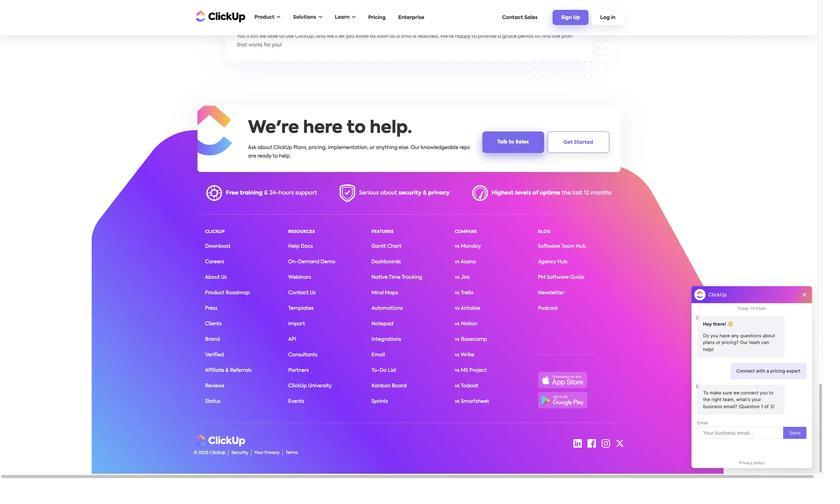 Task type: describe. For each thing, give the bounding box(es) containing it.
0 horizontal spatial hub
[[558, 260, 568, 265]]

security & privacy link
[[399, 190, 450, 196]]

vs for vs smartsheet
[[455, 399, 460, 404]]

podcast link
[[538, 306, 558, 311]]

enterprise
[[399, 15, 424, 20]]

sales inside talk to sales button
[[516, 140, 529, 145]]

vs basecamp
[[455, 337, 487, 342]]

vs smartsheet link
[[455, 399, 489, 404]]

events
[[288, 399, 304, 404]]

software team hub link
[[538, 244, 586, 249]]

last
[[573, 190, 583, 196]]

we're
[[440, 34, 454, 39]]

limits?
[[399, 16, 429, 25]]

© 2023 clickup
[[194, 451, 226, 456]]

blog
[[538, 230, 551, 234]]

basecamp
[[461, 337, 487, 342]]

time
[[389, 275, 401, 280]]

let
[[339, 34, 345, 39]]

your
[[254, 451, 264, 456]]

to left the use
[[279, 34, 285, 39]]

2 horizontal spatial &
[[423, 190, 427, 196]]

vs todoist
[[455, 384, 479, 389]]

vs asana
[[455, 260, 476, 265]]

do
[[380, 368, 387, 373]]

newsletter
[[538, 291, 565, 296]]

contact us
[[288, 291, 316, 296]]

usage
[[369, 16, 397, 25]]

contact sales
[[502, 15, 538, 20]]

solutions
[[293, 15, 316, 20]]

vs wrike
[[455, 353, 475, 358]]

vs notion
[[455, 322, 478, 327]]

about for serious
[[380, 190, 397, 196]]

clickup down partners
[[288, 384, 307, 389]]

clickup right 2023
[[210, 451, 226, 456]]

reached.
[[418, 34, 439, 39]]

clickup inside ask about clickup plans, pricing, implementation, or anything else. our knowledgeable reps are ready to help.
[[274, 145, 292, 150]]

dashboards link
[[372, 260, 401, 265]]

demo
[[321, 260, 335, 265]]

sales inside contact sales button
[[525, 15, 538, 20]]

vs for vs ms project
[[455, 368, 460, 373]]

happy
[[455, 34, 471, 39]]

about us
[[205, 275, 227, 280]]

trello
[[461, 291, 474, 296]]

get started button
[[548, 132, 609, 153]]

product roadmap link
[[205, 291, 250, 296]]

partners
[[288, 368, 309, 373]]

maps
[[385, 291, 398, 296]]

api link
[[288, 337, 296, 342]]

my
[[353, 16, 367, 25]]

1 vertical spatial the
[[562, 190, 571, 196]]

vs for vs basecamp
[[455, 337, 460, 342]]

provide
[[478, 34, 497, 39]]

press
[[205, 306, 217, 311]]

chart
[[387, 244, 402, 249]]

works
[[249, 43, 263, 47]]

implementation,
[[328, 145, 369, 150]]

apple app store image
[[538, 372, 588, 389]]

sign up
[[561, 15, 580, 20]]

vs for vs wrike
[[455, 353, 460, 358]]

email
[[372, 353, 385, 358]]

help docs link
[[288, 244, 313, 249]]

privacy
[[428, 190, 450, 196]]

press link
[[205, 306, 217, 311]]

1 horizontal spatial &
[[264, 190, 268, 196]]

of
[[533, 190, 539, 196]]

on-demand demo
[[288, 260, 335, 265]]

follow clickup on instagram image
[[602, 440, 610, 448]]

or
[[370, 145, 375, 150]]

monday
[[461, 244, 481, 249]]

still
[[251, 34, 259, 39]]

your privacy link
[[251, 450, 280, 457]]

to inside ask about clickup plans, pricing, implementation, or anything else. our knowledgeable reps are ready to help.
[[273, 154, 278, 159]]

verified link
[[205, 353, 224, 358]]

help docs
[[288, 244, 313, 249]]

careers link
[[205, 260, 224, 265]]

about for ask
[[258, 145, 272, 150]]

project
[[470, 368, 487, 373]]

vs for vs monday
[[455, 244, 460, 249]]

serious
[[359, 190, 379, 196]]

uptime
[[540, 190, 561, 196]]

hit
[[338, 16, 351, 25]]

months
[[591, 190, 612, 196]]

reviews link
[[205, 384, 224, 389]]

vs wrike link
[[455, 353, 475, 358]]

kanban board link
[[372, 384, 407, 389]]

pm
[[538, 275, 546, 280]]

talk
[[498, 140, 508, 145]]

we'll
[[327, 34, 337, 39]]

vs for vs todoist
[[455, 384, 460, 389]]

notepad
[[372, 322, 394, 327]]

highest
[[492, 190, 514, 196]]

24-hours support link
[[270, 190, 317, 196]]

clickup up download
[[205, 230, 225, 234]]

ask about clickup plans, pricing, implementation, or anything else. our knowledgeable reps are ready to help.
[[248, 145, 470, 159]]

contact us link
[[288, 291, 316, 296]]

guide
[[570, 275, 585, 280]]

what happens when i hit my usage limits?
[[237, 16, 429, 25]]

wrike
[[461, 353, 475, 358]]

vs asana link
[[455, 260, 476, 265]]

terms
[[286, 451, 298, 456]]

follow clickup on facebook image
[[588, 440, 596, 448]]



Task type: locate. For each thing, give the bounding box(es) containing it.
1 horizontal spatial the
[[562, 190, 571, 196]]

as
[[370, 34, 376, 39], [390, 34, 396, 39]]

pm software guide link
[[538, 275, 585, 280]]

product inside dropdown button
[[255, 15, 275, 20]]

you!
[[272, 43, 282, 47]]

vs smartsheet
[[455, 399, 489, 404]]

about inside ask about clickup plans, pricing, implementation, or anything else. our knowledgeable reps are ready to help.
[[258, 145, 272, 150]]

terms link
[[283, 450, 298, 457]]

0 horizontal spatial &
[[226, 368, 229, 373]]

0 vertical spatial hub
[[576, 244, 586, 249]]

to up the implementation,
[[347, 120, 366, 137]]

product for product roadmap
[[205, 291, 224, 296]]

vs left todoist
[[455, 384, 460, 389]]

smartsheet
[[461, 399, 489, 404]]

icon of life preserver ring image
[[206, 185, 222, 201]]

vs for vs notion
[[455, 322, 460, 327]]

talk to sales
[[498, 140, 529, 145]]

log in link
[[592, 10, 624, 25]]

1 vertical spatial product
[[205, 291, 224, 296]]

vs for vs jira
[[455, 275, 460, 280]]

i
[[333, 16, 336, 25]]

us right about
[[221, 275, 227, 280]]

the inside you'll still be able to use clickup, and we'll let you know as soon as a limit is reached. we're happy to provide a grace period to find the plan that works for you!
[[552, 34, 560, 39]]

help
[[288, 244, 300, 249]]

native
[[372, 275, 388, 280]]

1 vertical spatial us
[[310, 291, 316, 296]]

0 vertical spatial us
[[221, 275, 227, 280]]

learn
[[335, 15, 350, 20]]

about right serious
[[380, 190, 397, 196]]

email link
[[372, 353, 385, 358]]

templates link
[[288, 306, 314, 311]]

free training link
[[226, 190, 263, 196]]

us for about us
[[221, 275, 227, 280]]

security
[[399, 190, 422, 196]]

contact for contact us
[[288, 291, 309, 296]]

product down about us link
[[205, 291, 224, 296]]

icon of a shield image
[[340, 184, 356, 202]]

2 as from the left
[[390, 34, 396, 39]]

resources
[[288, 230, 315, 234]]

google play store image
[[538, 392, 588, 409]]

compare link
[[455, 230, 477, 234]]

vs left wrike
[[455, 353, 460, 358]]

contact down webinars
[[288, 291, 309, 296]]

0 vertical spatial help.
[[370, 120, 412, 137]]

agency hub link
[[538, 260, 568, 265]]

sales up period
[[525, 15, 538, 20]]

reviews
[[205, 384, 224, 389]]

privacy
[[265, 451, 280, 456]]

else.
[[399, 145, 410, 150]]

anything
[[376, 145, 398, 150]]

1 vertical spatial software
[[547, 275, 569, 280]]

1 vertical spatial hub
[[558, 260, 568, 265]]

vs left airtable
[[455, 306, 460, 311]]

notepad link
[[372, 322, 394, 327]]

vs ms project
[[455, 368, 487, 373]]

download link
[[205, 244, 230, 249]]

for
[[264, 43, 271, 47]]

security link
[[228, 450, 248, 457]]

clickup logo image
[[186, 101, 232, 155]]

product roadmap
[[205, 291, 250, 296]]

0 horizontal spatial the
[[552, 34, 560, 39]]

soon
[[377, 34, 389, 39]]

vs todoist link
[[455, 384, 479, 389]]

0 vertical spatial the
[[552, 34, 560, 39]]

9 vs from the top
[[455, 368, 460, 373]]

todoist
[[461, 384, 479, 389]]

clients
[[205, 322, 222, 327]]

1 vertical spatial sales
[[516, 140, 529, 145]]

get started
[[564, 140, 594, 145]]

demand
[[298, 260, 319, 265]]

0 horizontal spatial a
[[397, 34, 400, 39]]

to right ready
[[273, 154, 278, 159]]

product for product
[[255, 15, 275, 20]]

we're here to help.
[[248, 120, 412, 137]]

consultants link
[[288, 353, 318, 358]]

contact inside button
[[502, 15, 523, 20]]

in
[[611, 15, 616, 20]]

1 horizontal spatial us
[[310, 291, 316, 296]]

10 vs from the top
[[455, 384, 460, 389]]

is
[[413, 34, 416, 39]]

vs for vs asana
[[455, 260, 460, 265]]

agency hub
[[538, 260, 568, 265]]

0 vertical spatial about
[[258, 145, 272, 150]]

the left last
[[562, 190, 571, 196]]

about up ready
[[258, 145, 272, 150]]

gantt
[[372, 244, 386, 249]]

vs for vs airtable
[[455, 306, 460, 311]]

api
[[288, 337, 296, 342]]

notion
[[461, 322, 478, 327]]

us for contact us
[[310, 291, 316, 296]]

icon of an odometer image
[[472, 185, 488, 201]]

vs for vs trello
[[455, 291, 460, 296]]

& left "privacy"
[[423, 190, 427, 196]]

vs left notion
[[455, 322, 460, 327]]

you'll
[[237, 34, 249, 39]]

vs left smartsheet at the right bottom of the page
[[455, 399, 460, 404]]

hub
[[576, 244, 586, 249], [558, 260, 568, 265]]

help. up anything
[[370, 120, 412, 137]]

& right affiliate
[[226, 368, 229, 373]]

help. inside ask about clickup plans, pricing, implementation, or anything else. our knowledgeable reps are ready to help.
[[279, 154, 291, 159]]

2 vs from the top
[[455, 260, 460, 265]]

vs ms project link
[[455, 368, 487, 373]]

0 vertical spatial contact
[[502, 15, 523, 20]]

software right pm
[[547, 275, 569, 280]]

as left soon at the left top
[[370, 34, 376, 39]]

vs left asana
[[455, 260, 460, 265]]

when
[[306, 16, 331, 25]]

brand link
[[205, 337, 220, 342]]

kanban board
[[372, 384, 407, 389]]

3 vs from the top
[[455, 275, 460, 280]]

0 vertical spatial software
[[538, 244, 560, 249]]

0 horizontal spatial about
[[258, 145, 272, 150]]

webinars link
[[288, 275, 311, 280]]

6 vs from the top
[[455, 322, 460, 327]]

help. right ready
[[279, 154, 291, 159]]

to left find
[[535, 34, 540, 39]]

1 horizontal spatial product
[[255, 15, 275, 20]]

1 horizontal spatial hub
[[576, 244, 586, 249]]

us up templates on the left bottom
[[310, 291, 316, 296]]

8 vs from the top
[[455, 353, 460, 358]]

clickup left plans,
[[274, 145, 292, 150]]

1 horizontal spatial help.
[[370, 120, 412, 137]]

and
[[316, 34, 326, 39]]

the right find
[[552, 34, 560, 39]]

features link
[[372, 230, 394, 234]]

as right soon at the left top
[[390, 34, 396, 39]]

1 as from the left
[[370, 34, 376, 39]]

use
[[286, 34, 294, 39]]

reps
[[460, 145, 470, 150]]

started
[[574, 140, 594, 145]]

sign
[[561, 15, 572, 20]]

0 horizontal spatial product
[[205, 291, 224, 296]]

1 horizontal spatial a
[[498, 34, 501, 39]]

pm software guide
[[538, 275, 585, 280]]

careers
[[205, 260, 224, 265]]

vs monday
[[455, 244, 481, 249]]

follow clickup on twitter image
[[616, 440, 624, 448]]

0 horizontal spatial help.
[[279, 154, 291, 159]]

0 vertical spatial product
[[255, 15, 275, 20]]

a left grace
[[498, 34, 501, 39]]

©
[[194, 451, 198, 456]]

clickup image
[[194, 9, 245, 23]]

the
[[552, 34, 560, 39], [562, 190, 571, 196]]

2 a from the left
[[498, 34, 501, 39]]

to-do list
[[372, 368, 396, 373]]

hub right agency
[[558, 260, 568, 265]]

1 horizontal spatial contact
[[502, 15, 523, 20]]

to-
[[372, 368, 380, 373]]

0 horizontal spatial as
[[370, 34, 376, 39]]

verified
[[205, 353, 224, 358]]

vs airtable link
[[455, 306, 480, 311]]

jira
[[461, 275, 470, 280]]

up
[[573, 15, 580, 20]]

1 horizontal spatial about
[[380, 190, 397, 196]]

a left "limit" in the top of the page
[[397, 34, 400, 39]]

1 vertical spatial help.
[[279, 154, 291, 159]]

1 vertical spatial about
[[380, 190, 397, 196]]

automations link
[[372, 306, 403, 311]]

contact for contact sales
[[502, 15, 523, 20]]

compare
[[455, 230, 477, 234]]

affiliate
[[205, 368, 224, 373]]

solutions button
[[290, 10, 326, 25]]

1 horizontal spatial as
[[390, 34, 396, 39]]

sprints
[[372, 399, 388, 404]]

vs left the trello
[[455, 291, 460, 296]]

follow clickup on linkedin image
[[573, 440, 582, 448]]

mind maps link
[[372, 291, 398, 296]]

vs left monday
[[455, 244, 460, 249]]

1 vs from the top
[[455, 244, 460, 249]]

on-
[[288, 260, 298, 265]]

clickup university link
[[288, 384, 332, 389]]

1 a from the left
[[397, 34, 400, 39]]

0 vertical spatial sales
[[525, 15, 538, 20]]

7 vs from the top
[[455, 337, 460, 342]]

brand
[[205, 337, 220, 342]]

free
[[226, 190, 239, 196]]

software down blog 'link'
[[538, 244, 560, 249]]

to right talk
[[509, 140, 514, 145]]

to inside button
[[509, 140, 514, 145]]

4 vs from the top
[[455, 291, 460, 296]]

vs left the jira
[[455, 275, 460, 280]]

0 horizontal spatial contact
[[288, 291, 309, 296]]

contact up grace
[[502, 15, 523, 20]]

gantt chart
[[372, 244, 402, 249]]

1 vertical spatial contact
[[288, 291, 309, 296]]

here
[[303, 120, 343, 137]]

hub right the team
[[576, 244, 586, 249]]

highest levels of uptime link
[[492, 190, 561, 196]]

& left 24-
[[264, 190, 268, 196]]

to right happy on the top
[[472, 34, 477, 39]]

features
[[372, 230, 394, 234]]

5 vs from the top
[[455, 306, 460, 311]]

sign up button
[[553, 10, 589, 25]]

partners link
[[288, 368, 309, 373]]

clickup,
[[295, 34, 315, 39]]

contact sales button
[[499, 11, 541, 23]]

product up be
[[255, 15, 275, 20]]

24-
[[270, 190, 279, 196]]

vs left basecamp on the bottom right of the page
[[455, 337, 460, 342]]

vs left 'ms'
[[455, 368, 460, 373]]

0 horizontal spatial us
[[221, 275, 227, 280]]

sales right talk
[[516, 140, 529, 145]]

11 vs from the top
[[455, 399, 460, 404]]

mind maps
[[372, 291, 398, 296]]



Task type: vqa. For each thing, say whether or not it's contained in the screenshot.
leftmost Easily
no



